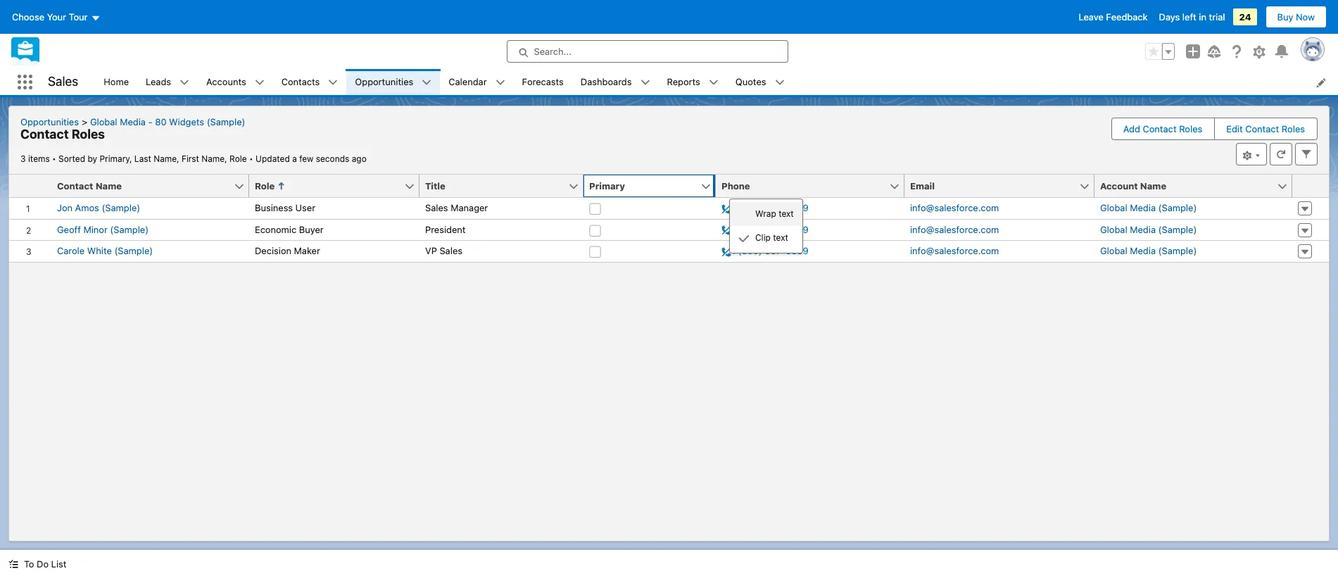Task type: describe. For each thing, give the bounding box(es) containing it.
accounts link
[[198, 69, 255, 95]]

opportunities inside contact roles|contact roles|list view "element"
[[20, 116, 79, 127]]

text default image inside to do list button
[[8, 559, 18, 569]]

phone
[[722, 180, 750, 192]]

1 horizontal spatial opportunities link
[[347, 69, 422, 95]]

contacts link
[[273, 69, 328, 95]]

2 • from the left
[[249, 153, 253, 164]]

home link
[[95, 69, 137, 95]]

wrap
[[755, 208, 776, 219]]

search...
[[534, 46, 572, 57]]

(sample) for sales's global media (sample) link
[[1159, 245, 1197, 256]]

to do list button
[[0, 550, 75, 578]]

80
[[155, 116, 167, 127]]

global media (sample) link for sales
[[1100, 244, 1197, 258]]

a
[[292, 153, 297, 164]]

item number image
[[9, 175, 51, 197]]

(sample) for jon amos (sample) link
[[102, 202, 140, 213]]

global media - 80 widgets (sample)
[[90, 116, 245, 127]]

maker
[[294, 245, 320, 256]]

jon amos (sample)
[[57, 202, 140, 213]]

dashboards link
[[572, 69, 640, 95]]

text default image for opportunities
[[422, 78, 432, 88]]

(sample) for global media (sample) link corresponding to manager
[[1159, 202, 1197, 213]]

minor
[[83, 224, 108, 235]]

sales manager
[[425, 202, 488, 213]]

info@salesforce.com link for sales
[[910, 244, 999, 258]]

leave feedback
[[1079, 11, 1148, 23]]

email
[[910, 180, 935, 192]]

carole
[[57, 245, 85, 256]]

updated
[[256, 153, 290, 164]]

title
[[425, 180, 446, 192]]

account name
[[1100, 180, 1167, 192]]

media for sales manager
[[1130, 202, 1156, 213]]

phone element
[[716, 175, 913, 198]]

1 • from the left
[[52, 153, 56, 164]]

name for contact name
[[96, 180, 122, 192]]

text default image for leads
[[180, 78, 189, 88]]

(sample) for carole white (sample) link
[[114, 245, 153, 256]]

global media (sample) link for manager
[[1100, 201, 1197, 215]]

items
[[28, 153, 50, 164]]

account
[[1100, 180, 1138, 192]]

home
[[104, 76, 129, 87]]

account name button
[[1095, 175, 1277, 197]]

amos
[[75, 202, 99, 213]]

primary
[[589, 180, 625, 192]]

2 vertical spatial sales
[[440, 245, 463, 256]]

0 horizontal spatial role
[[230, 153, 247, 164]]

menu inside primary element
[[730, 202, 802, 250]]

role element
[[249, 175, 428, 198]]

text default image for dashboards
[[640, 78, 650, 88]]

contact roles
[[20, 127, 105, 142]]

(sample) for geoff minor (sample) link
[[110, 224, 149, 235]]

vp
[[425, 245, 437, 256]]

president
[[425, 224, 466, 235]]

global media (sample) for manager
[[1100, 202, 1197, 213]]

add contact roles
[[1124, 123, 1203, 134]]

geoff
[[57, 224, 81, 235]]

contact name element
[[51, 175, 258, 198]]

your
[[47, 11, 66, 23]]

opportunities list item
[[347, 69, 440, 95]]

click to dial disabled image for manager
[[722, 201, 809, 215]]

buyer
[[299, 224, 324, 235]]

buy
[[1278, 11, 1294, 23]]

accounts
[[206, 76, 246, 87]]

(sample) for 2nd global media (sample) link from the top of the contact roles grid
[[1159, 224, 1197, 235]]

first
[[182, 153, 199, 164]]

text for wrap text
[[779, 208, 794, 219]]

tour
[[69, 11, 88, 23]]

edit contact roles button
[[1215, 118, 1317, 139]]

clip
[[755, 232, 771, 243]]

title element
[[420, 175, 592, 198]]

phone button
[[716, 175, 889, 197]]

forecasts link
[[514, 69, 572, 95]]

carole white (sample)
[[57, 245, 153, 256]]

text for clip text
[[773, 232, 788, 243]]

name for account name
[[1141, 180, 1167, 192]]

accounts list item
[[198, 69, 273, 95]]

by
[[88, 153, 97, 164]]

info@salesforce.com for sales
[[910, 245, 999, 256]]

email button
[[905, 175, 1079, 197]]

decision
[[255, 245, 292, 256]]

text default image for accounts
[[255, 78, 265, 88]]

do
[[37, 558, 49, 570]]

email element
[[905, 175, 1103, 198]]

add contact roles button
[[1112, 118, 1214, 139]]

media for president
[[1130, 224, 1156, 235]]

false image for sales manager
[[589, 203, 601, 215]]

contacts list item
[[273, 69, 347, 95]]

clip text
[[755, 232, 788, 243]]

contact inside button
[[1143, 123, 1177, 134]]

role button
[[249, 175, 404, 197]]

ago
[[352, 153, 367, 164]]

quotes link
[[727, 69, 775, 95]]

economic buyer
[[255, 224, 324, 235]]

now
[[1296, 11, 1315, 23]]

contact roles|contact roles|list view element
[[8, 106, 1330, 541]]

roles for add contact roles
[[1179, 123, 1203, 134]]

role inside the role button
[[255, 180, 275, 192]]

leads list item
[[137, 69, 198, 95]]

primary element
[[584, 175, 803, 253]]

24
[[1240, 11, 1252, 23]]

edit
[[1227, 123, 1243, 134]]

to
[[24, 558, 34, 570]]

few
[[299, 153, 314, 164]]

jon
[[57, 202, 73, 213]]

info@salesforce.com for manager
[[910, 202, 999, 213]]



Task type: locate. For each thing, give the bounding box(es) containing it.
name,
[[154, 153, 179, 164], [202, 153, 227, 164]]

info@salesforce.com
[[910, 202, 999, 213], [910, 224, 999, 235], [910, 245, 999, 256]]

0 vertical spatial opportunities link
[[347, 69, 422, 95]]

2 vertical spatial info@salesforce.com
[[910, 245, 999, 256]]

text default image right accounts
[[255, 78, 265, 88]]

sorted
[[59, 153, 85, 164]]

text default image left to
[[8, 559, 18, 569]]

1 global media (sample) from the top
[[1100, 202, 1197, 213]]

• right items
[[52, 153, 56, 164]]

sales
[[48, 74, 78, 89], [425, 202, 448, 213], [440, 245, 463, 256]]

roles right edit
[[1282, 123, 1305, 134]]

item number element
[[9, 175, 51, 198]]

leave feedback link
[[1079, 11, 1148, 23]]

contact name button
[[51, 175, 234, 197]]

user
[[295, 202, 315, 213]]

menu containing wrap text
[[730, 202, 802, 250]]

2 vertical spatial global media (sample) link
[[1100, 244, 1197, 258]]

2 vertical spatial info@salesforce.com link
[[910, 244, 999, 258]]

1 vertical spatial info@salesforce.com
[[910, 224, 999, 235]]

1 vertical spatial sales
[[425, 202, 448, 213]]

info@salesforce.com link for manager
[[910, 201, 999, 215]]

2 info@salesforce.com from the top
[[910, 224, 999, 235]]

dashboards list item
[[572, 69, 659, 95]]

contact up items
[[20, 127, 69, 142]]

false image up false icon at the left top of page
[[589, 203, 601, 215]]

wrap text
[[755, 208, 794, 219]]

name, right last
[[154, 153, 179, 164]]

0 vertical spatial opportunities
[[355, 76, 414, 87]]

(sample) inside geoff minor (sample) link
[[110, 224, 149, 235]]

0 vertical spatial sales
[[48, 74, 78, 89]]

• left updated
[[249, 153, 253, 164]]

3 global media (sample) from the top
[[1100, 245, 1197, 256]]

3 info@salesforce.com from the top
[[910, 245, 999, 256]]

1 info@salesforce.com from the top
[[910, 202, 999, 213]]

global for sales manager
[[1100, 202, 1128, 213]]

text default image
[[180, 78, 189, 88], [422, 78, 432, 88], [640, 78, 650, 88]]

leads link
[[137, 69, 180, 95]]

days left in trial
[[1159, 11, 1225, 23]]

roles left edit
[[1179, 123, 1203, 134]]

days
[[1159, 11, 1180, 23]]

1 horizontal spatial opportunities
[[355, 76, 414, 87]]

click to dial disabled image up 'clip'
[[722, 201, 809, 215]]

1 horizontal spatial name
[[1141, 180, 1167, 192]]

leave
[[1079, 11, 1104, 23]]

menu
[[730, 202, 802, 250]]

clip text link
[[730, 226, 802, 250]]

contact
[[1143, 123, 1177, 134], [1246, 123, 1280, 134], [20, 127, 69, 142], [57, 180, 93, 192]]

name inside account name button
[[1141, 180, 1167, 192]]

false image down false icon at the left top of page
[[589, 246, 601, 258]]

text default image right reports
[[709, 78, 719, 88]]

text default image for quotes
[[775, 78, 785, 88]]

name right account at the top of page
[[1141, 180, 1167, 192]]

business user
[[255, 202, 315, 213]]

sales up contact roles
[[48, 74, 78, 89]]

0 horizontal spatial name,
[[154, 153, 179, 164]]

text default image down search... button
[[640, 78, 650, 88]]

calendar link
[[440, 69, 495, 95]]

global media (sample) for sales
[[1100, 245, 1197, 256]]

0 horizontal spatial name
[[96, 180, 122, 192]]

click to dial disabled image for sales
[[722, 244, 809, 258]]

text default image right contacts
[[328, 78, 338, 88]]

1 horizontal spatial •
[[249, 153, 253, 164]]

wrap text link
[[730, 202, 802, 226]]

3 items • sorted by primary, last name, first name, role • updated a few seconds ago
[[20, 153, 367, 164]]

vp sales
[[425, 245, 463, 256]]

media for vp sales
[[1130, 245, 1156, 256]]

global for president
[[1100, 224, 1128, 235]]

2 false image from the top
[[589, 246, 601, 258]]

3 global media (sample) link from the top
[[1100, 244, 1197, 258]]

contact right edit
[[1246, 123, 1280, 134]]

opportunities link
[[347, 69, 422, 95], [20, 116, 84, 127]]

text right wrap
[[779, 208, 794, 219]]

geoff minor (sample) link
[[57, 223, 149, 237]]

text default image right the quotes
[[775, 78, 785, 88]]

calendar
[[449, 76, 487, 87]]

jon amos (sample) link
[[57, 201, 140, 215]]

1 text default image from the left
[[180, 78, 189, 88]]

text right 'clip'
[[773, 232, 788, 243]]

2 name, from the left
[[202, 153, 227, 164]]

text default image inside leads list item
[[180, 78, 189, 88]]

quotes list item
[[727, 69, 793, 95]]

opportunities inside list item
[[355, 76, 414, 87]]

0 horizontal spatial text default image
[[180, 78, 189, 88]]

text default image right leads
[[180, 78, 189, 88]]

text default image left 'clip'
[[739, 233, 750, 244]]

false image
[[589, 203, 601, 215], [589, 246, 601, 258]]

1 name, from the left
[[154, 153, 179, 164]]

0 vertical spatial text
[[779, 208, 794, 219]]

text default image
[[255, 78, 265, 88], [328, 78, 338, 88], [495, 78, 505, 88], [709, 78, 719, 88], [775, 78, 785, 88], [739, 233, 750, 244], [8, 559, 18, 569]]

role left updated
[[230, 153, 247, 164]]

1 horizontal spatial role
[[255, 180, 275, 192]]

contact roles grid
[[9, 175, 1329, 262]]

business
[[255, 202, 293, 213]]

0 horizontal spatial roles
[[72, 127, 105, 142]]

contact roles status
[[20, 153, 256, 164]]

0 horizontal spatial opportunities
[[20, 116, 79, 127]]

manager
[[451, 202, 488, 213]]

2 vertical spatial click to dial disabled image
[[722, 244, 809, 258]]

list
[[51, 558, 66, 570]]

(sample) inside jon amos (sample) link
[[102, 202, 140, 213]]

3 info@salesforce.com link from the top
[[910, 244, 999, 258]]

0 vertical spatial info@salesforce.com
[[910, 202, 999, 213]]

roles inside button
[[1179, 123, 1203, 134]]

text default image inside accounts list item
[[255, 78, 265, 88]]

geoff minor (sample)
[[57, 224, 149, 235]]

buy now button
[[1266, 6, 1327, 28]]

1 click to dial disabled image from the top
[[722, 201, 809, 215]]

forecasts
[[522, 76, 564, 87]]

role up business
[[255, 180, 275, 192]]

contacts
[[281, 76, 320, 87]]

1 false image from the top
[[589, 203, 601, 215]]

text default image inside reports list item
[[709, 78, 719, 88]]

0 vertical spatial false image
[[589, 203, 601, 215]]

-
[[148, 116, 153, 127]]

0 vertical spatial global media (sample) link
[[1100, 201, 1197, 215]]

global media - 80 widgets (sample) link
[[84, 116, 251, 127]]

list containing home
[[95, 69, 1338, 95]]

0 vertical spatial click to dial disabled image
[[722, 201, 809, 215]]

quotes
[[736, 76, 766, 87]]

1 vertical spatial click to dial disabled image
[[722, 223, 809, 237]]

2 click to dial disabled image from the top
[[722, 223, 809, 237]]

list
[[95, 69, 1338, 95]]

1 name from the left
[[96, 180, 122, 192]]

contact inside "button"
[[57, 180, 93, 192]]

1 horizontal spatial name,
[[202, 153, 227, 164]]

contact right the add
[[1143, 123, 1177, 134]]

text default image inside dashboards list item
[[640, 78, 650, 88]]

global
[[90, 116, 117, 127], [1100, 202, 1128, 213], [1100, 224, 1128, 235], [1100, 245, 1128, 256]]

text
[[779, 208, 794, 219], [773, 232, 788, 243]]

roles up the by
[[72, 127, 105, 142]]

search... button
[[507, 40, 788, 63]]

2 name from the left
[[1141, 180, 1167, 192]]

name inside contact name "button"
[[96, 180, 122, 192]]

feedback
[[1106, 11, 1148, 23]]

1 vertical spatial opportunities link
[[20, 116, 84, 127]]

3
[[20, 153, 26, 164]]

account name element
[[1095, 175, 1301, 198]]

1 info@salesforce.com link from the top
[[910, 201, 999, 215]]

choose
[[12, 11, 44, 23]]

sales right vp
[[440, 245, 463, 256]]

0 horizontal spatial opportunities link
[[20, 116, 84, 127]]

1 horizontal spatial text default image
[[422, 78, 432, 88]]

calendar list item
[[440, 69, 514, 95]]

buy now
[[1278, 11, 1315, 23]]

contact up jon on the top left of the page
[[57, 180, 93, 192]]

1 vertical spatial opportunities
[[20, 116, 79, 127]]

name, right first
[[202, 153, 227, 164]]

seconds
[[316, 153, 349, 164]]

1 vertical spatial false image
[[589, 246, 601, 258]]

1 horizontal spatial roles
[[1179, 123, 1203, 134]]

click to dial disabled image down 'clip'
[[722, 244, 809, 258]]

info@salesforce.com link
[[910, 201, 999, 215], [910, 223, 999, 237], [910, 244, 999, 258]]

reports
[[667, 76, 700, 87]]

primary,
[[100, 153, 132, 164]]

roles for edit contact roles
[[1282, 123, 1305, 134]]

global media (sample) link
[[1100, 201, 1197, 215], [1100, 223, 1197, 237], [1100, 244, 1197, 258]]

1 vertical spatial role
[[255, 180, 275, 192]]

widgets
[[169, 116, 204, 127]]

2 info@salesforce.com link from the top
[[910, 223, 999, 237]]

name up 'jon amos (sample)'
[[96, 180, 122, 192]]

0 horizontal spatial •
[[52, 153, 56, 164]]

choose your tour
[[12, 11, 88, 23]]

leads
[[146, 76, 171, 87]]

text default image left calendar link
[[422, 78, 432, 88]]

1 vertical spatial global media (sample)
[[1100, 224, 1197, 235]]

3 click to dial disabled image from the top
[[722, 244, 809, 258]]

2 horizontal spatial roles
[[1282, 123, 1305, 134]]

carole white (sample) link
[[57, 244, 153, 258]]

(sample)
[[207, 116, 245, 127], [102, 202, 140, 213], [1159, 202, 1197, 213], [110, 224, 149, 235], [1159, 224, 1197, 235], [114, 245, 153, 256], [1159, 245, 1197, 256]]

to do list
[[24, 558, 66, 570]]

2 text default image from the left
[[422, 78, 432, 88]]

1 global media (sample) link from the top
[[1100, 201, 1197, 215]]

text default image for calendar
[[495, 78, 505, 88]]

choose your tour button
[[11, 6, 101, 28]]

1 vertical spatial global media (sample) link
[[1100, 223, 1197, 237]]

trial
[[1209, 11, 1225, 23]]

action image
[[1293, 175, 1329, 197]]

text default image inside calendar list item
[[495, 78, 505, 88]]

1 vertical spatial info@salesforce.com link
[[910, 223, 999, 237]]

text default image inside opportunities list item
[[422, 78, 432, 88]]

reports list item
[[659, 69, 727, 95]]

false image
[[589, 224, 601, 236]]

1 vertical spatial text
[[773, 232, 788, 243]]

sales for sales
[[48, 74, 78, 89]]

3 text default image from the left
[[640, 78, 650, 88]]

2 horizontal spatial text default image
[[640, 78, 650, 88]]

text default image inside quotes list item
[[775, 78, 785, 88]]

opportunities link inside contact roles|contact roles|list view "element"
[[20, 116, 84, 127]]

in
[[1199, 11, 1207, 23]]

click to dial disabled image
[[722, 201, 809, 215], [722, 223, 809, 237], [722, 244, 809, 258]]

0 vertical spatial info@salesforce.com link
[[910, 201, 999, 215]]

edit contact roles
[[1227, 123, 1305, 134]]

media
[[120, 116, 146, 127], [1130, 202, 1156, 213], [1130, 224, 1156, 235], [1130, 245, 1156, 256]]

(sample) inside carole white (sample) link
[[114, 245, 153, 256]]

roles inside button
[[1282, 123, 1305, 134]]

global media (sample)
[[1100, 202, 1197, 213], [1100, 224, 1197, 235], [1100, 245, 1197, 256]]

economic
[[255, 224, 297, 235]]

text default image inside contacts list item
[[328, 78, 338, 88]]

decision maker
[[255, 245, 320, 256]]

sales for sales manager
[[425, 202, 448, 213]]

click to dial disabled image down wrap
[[722, 223, 809, 237]]

2 vertical spatial global media (sample)
[[1100, 245, 1197, 256]]

name
[[96, 180, 122, 192], [1141, 180, 1167, 192]]

text default image right calendar
[[495, 78, 505, 88]]

contact inside button
[[1246, 123, 1280, 134]]

add
[[1124, 123, 1141, 134]]

white
[[87, 245, 112, 256]]

0 vertical spatial role
[[230, 153, 247, 164]]

group
[[1146, 43, 1175, 60]]

2 global media (sample) from the top
[[1100, 224, 1197, 235]]

text default image for reports
[[709, 78, 719, 88]]

sales down "title"
[[425, 202, 448, 213]]

0 vertical spatial global media (sample)
[[1100, 202, 1197, 213]]

action element
[[1293, 175, 1329, 198]]

2 global media (sample) link from the top
[[1100, 223, 1197, 237]]

global for vp sales
[[1100, 245, 1128, 256]]

text default image inside clip text link
[[739, 233, 750, 244]]

false image for vp sales
[[589, 246, 601, 258]]

left
[[1183, 11, 1197, 23]]

text default image for contacts
[[328, 78, 338, 88]]

dashboards
[[581, 76, 632, 87]]

last
[[134, 153, 151, 164]]



Task type: vqa. For each thing, say whether or not it's contained in the screenshot.
"&" corresponding to Calendar
no



